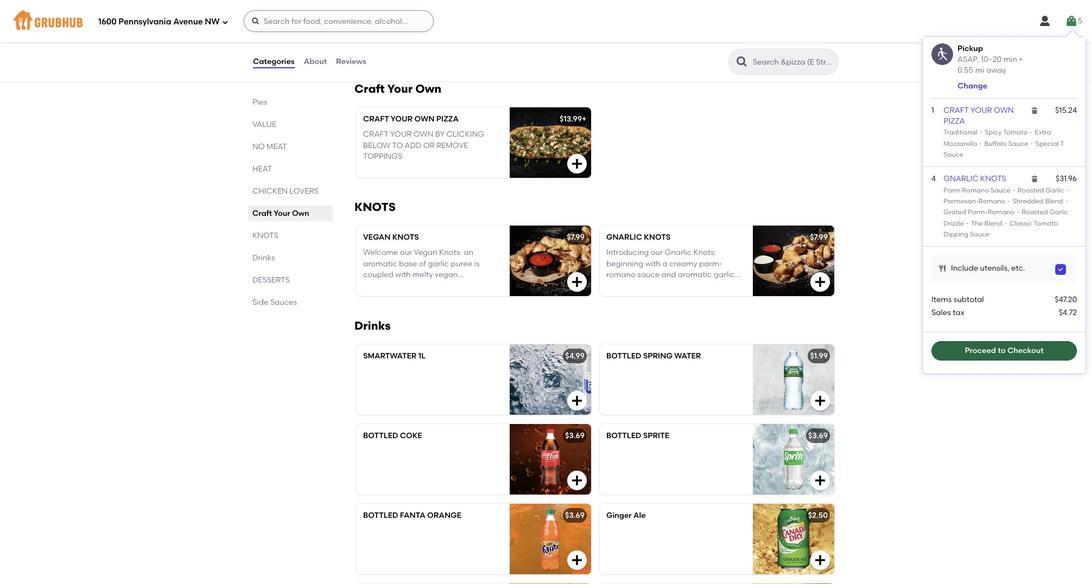 Task type: locate. For each thing, give the bounding box(es) containing it.
your
[[387, 82, 413, 96], [274, 209, 290, 218]]

tax
[[953, 309, 965, 318]]

roasted inside parm romano sauce ∙ roasted garlic ∙ parmesan-romano ∙ shredded blend ∙ grated parm-romano
[[1018, 187, 1044, 194]]

svg image for smartwater 1l image
[[571, 395, 584, 408]]

1 vertical spatial craft your own
[[253, 209, 309, 218]]

roasted inside roasted garlic drizzle
[[1022, 209, 1048, 216]]

5
[[1078, 16, 1083, 25]]

0 horizontal spatial tomato
[[1004, 129, 1028, 137]]

$47.20
[[1055, 296, 1077, 305]]

bottled spring water
[[607, 352, 701, 361]]

asap,
[[958, 55, 980, 64]]

t
[[1061, 140, 1065, 148]]

tooltip
[[923, 30, 1086, 374]]

1 vertical spatial blend
[[985, 220, 1003, 227]]

craft your own pizza link
[[944, 106, 1014, 126]]

change
[[958, 81, 988, 90]]

craft your own down chicken lovers
[[253, 209, 309, 218]]

1
[[932, 106, 935, 115]]

tomato right classic
[[1034, 220, 1059, 227]]

bottled left fanta
[[363, 512, 398, 521]]

1 vertical spatial roasted
[[1022, 209, 1048, 216]]

sauce
[[1009, 140, 1029, 148], [944, 151, 964, 159], [991, 187, 1011, 194], [970, 231, 990, 238]]

$15.24
[[1056, 106, 1077, 115]]

ginger ale image
[[753, 505, 835, 575]]

1 horizontal spatial drinks
[[355, 319, 391, 333]]

craft your own pizza up add
[[363, 115, 459, 124]]

1 vertical spatial gnarlic
[[607, 233, 642, 242]]

the
[[972, 220, 983, 227]]

sauce down mozzarella
[[944, 151, 964, 159]]

bottled
[[607, 352, 642, 361], [363, 432, 398, 441], [607, 432, 642, 441], [363, 512, 398, 521]]

1 vertical spatial tomato
[[1034, 220, 1059, 227]]

$2.50
[[808, 512, 828, 521]]

0 horizontal spatial gnarlic knots
[[607, 233, 671, 242]]

value
[[253, 120, 276, 129]]

0 horizontal spatial craft your own
[[253, 209, 309, 218]]

1 vertical spatial your
[[274, 209, 290, 218]]

ale
[[634, 512, 646, 521]]

0 vertical spatial gnarlic knots
[[944, 175, 1007, 184]]

craft down chicken
[[253, 209, 272, 218]]

vegan
[[363, 233, 391, 242]]

bottled left sprite
[[607, 432, 642, 441]]

items subtotal
[[932, 296, 984, 305]]

items
[[932, 296, 952, 305]]

side
[[253, 298, 268, 307]]

own up spicy
[[994, 106, 1014, 115]]

blend inside parm romano sauce ∙ roasted garlic ∙ parmesan-romano ∙ shredded blend ∙ grated parm-romano
[[1046, 198, 1064, 205]]

craft inside tab
[[253, 209, 272, 218]]

2 $7.99 from the left
[[810, 233, 828, 242]]

∙
[[980, 129, 984, 137], [1028, 129, 1035, 137], [979, 140, 983, 148], [1029, 140, 1036, 148], [1013, 187, 1017, 194], [1067, 187, 1071, 194], [1008, 198, 1012, 205], [1065, 198, 1069, 205], [1015, 209, 1022, 216], [966, 220, 970, 227], [1003, 220, 1010, 227]]

craft
[[944, 106, 969, 115], [363, 115, 389, 124], [363, 130, 389, 139]]

own inside craft your own by clicking below to add or remove toppings
[[414, 130, 434, 139]]

sauce inside parm romano sauce ∙ roasted garlic ∙ parmesan-romano ∙ shredded blend ∙ grated parm-romano
[[991, 187, 1011, 194]]

$3.69 for ginger ale
[[565, 512, 585, 521]]

sauce for parm romano sauce ∙ roasted garlic ∙ parmesan-romano ∙ shredded blend ∙ grated parm-romano
[[991, 187, 1011, 194]]

drinks
[[253, 254, 275, 263], [355, 319, 391, 333]]

side sauces
[[253, 298, 297, 307]]

romano
[[963, 187, 989, 194], [979, 198, 1006, 205], [988, 209, 1015, 216]]

svg image
[[571, 39, 584, 52], [814, 39, 827, 52], [1031, 106, 1040, 115], [571, 158, 584, 171], [1058, 267, 1064, 273], [814, 276, 827, 289], [571, 395, 584, 408], [814, 395, 827, 408], [571, 475, 584, 488], [814, 555, 827, 568]]

cbr image
[[753, 0, 835, 59]]

bottled sprite image
[[753, 425, 835, 495]]

avenue
[[173, 17, 203, 26]]

$7.99
[[567, 233, 585, 242], [810, 233, 828, 242]]

traditional
[[944, 129, 978, 137]]

etc.
[[1012, 264, 1026, 273]]

pies
[[253, 98, 267, 107]]

0 vertical spatial garlic
[[1046, 187, 1065, 194]]

pickup icon image
[[932, 43, 954, 65]]

0 horizontal spatial craft
[[253, 209, 272, 218]]

1 horizontal spatial tomato
[[1034, 220, 1059, 227]]

classic
[[1010, 220, 1033, 227]]

own down lovers
[[292, 209, 309, 218]]

drizzle
[[944, 220, 964, 227]]

pickup
[[958, 44, 984, 53]]

0 horizontal spatial blend
[[985, 220, 1003, 227]]

0 vertical spatial your
[[387, 82, 413, 96]]

0 vertical spatial blend
[[1046, 198, 1064, 205]]

0 vertical spatial drinks
[[253, 254, 275, 263]]

mozzarella
[[944, 140, 978, 148]]

0 vertical spatial craft your own
[[355, 82, 442, 96]]

0 horizontal spatial $7.99
[[567, 233, 585, 242]]

drinks inside tab
[[253, 254, 275, 263]]

craft your own pizza up the traditional ∙ spicy tomato
[[944, 106, 1014, 126]]

pizza up traditional
[[944, 117, 965, 126]]

•
[[1020, 55, 1023, 64]]

craft your own tab
[[253, 208, 329, 219]]

bottled fanta orange image
[[510, 505, 591, 575]]

0 vertical spatial own
[[416, 82, 442, 96]]

tooltip containing pickup
[[923, 30, 1086, 374]]

no meat
[[253, 142, 287, 152]]

romano down gnarlic knots link
[[963, 187, 989, 194]]

craft your own down reviews button
[[355, 82, 442, 96]]

blend right the
[[985, 220, 1003, 227]]

Search &pizza (E Street) search field
[[752, 57, 835, 67]]

0 vertical spatial gnarlic
[[944, 175, 979, 184]]

romano up classic tomato dipping sauce
[[988, 209, 1015, 216]]

garlic
[[1046, 187, 1065, 194], [1050, 209, 1069, 216]]

coke
[[400, 432, 422, 441]]

svg image
[[1039, 15, 1052, 28], [1065, 15, 1078, 28], [251, 17, 260, 26], [222, 19, 228, 25], [1031, 175, 1040, 184], [938, 265, 947, 273], [571, 276, 584, 289], [814, 475, 827, 488], [571, 555, 584, 568]]

craft down reviews button
[[355, 82, 385, 96]]

craft your own pizza image
[[510, 108, 591, 178]]

side sauces tab
[[253, 297, 329, 308]]

water
[[675, 352, 701, 361]]

romano up parm-
[[979, 198, 1006, 205]]

own up the by
[[416, 82, 442, 96]]

1 horizontal spatial own
[[416, 82, 442, 96]]

pickup asap, 10–20 min • 0.55 mi away
[[958, 44, 1023, 75]]

svg image for gnarlic knots image
[[814, 276, 827, 289]]

fanta
[[400, 512, 426, 521]]

0 vertical spatial roasted
[[1018, 187, 1044, 194]]

your inside tab
[[274, 209, 290, 218]]

ginger ale
[[607, 512, 646, 521]]

own up or
[[414, 130, 434, 139]]

sales tax
[[932, 309, 965, 318]]

knots inside tab
[[253, 231, 279, 241]]

bottled left coke
[[363, 432, 398, 441]]

gnarlic
[[944, 175, 979, 184], [607, 233, 642, 242]]

roasted up the shredded
[[1018, 187, 1044, 194]]

1 horizontal spatial pizza
[[944, 117, 965, 126]]

reviews button
[[336, 42, 367, 81]]

1 vertical spatial own
[[292, 209, 309, 218]]

1 horizontal spatial gnarlic knots
[[944, 175, 1007, 184]]

tomato inside classic tomato dipping sauce
[[1034, 220, 1059, 227]]

garlic inside parm romano sauce ∙ roasted garlic ∙ parmesan-romano ∙ shredded blend ∙ grated parm-romano
[[1046, 187, 1065, 194]]

blend down $31.96
[[1046, 198, 1064, 205]]

1600
[[98, 17, 117, 26]]

$3.69
[[565, 432, 585, 441], [809, 432, 828, 441], [565, 512, 585, 521]]

knots
[[981, 175, 1007, 184], [355, 200, 396, 214], [253, 231, 279, 241], [393, 233, 419, 242], [644, 233, 671, 242]]

0 horizontal spatial your
[[274, 209, 290, 218]]

0 horizontal spatial drinks
[[253, 254, 275, 263]]

1 horizontal spatial craft
[[355, 82, 385, 96]]

drinks up smartwater
[[355, 319, 391, 333]]

1 vertical spatial craft
[[253, 209, 272, 218]]

gnarlic knots
[[944, 175, 1007, 184], [607, 233, 671, 242]]

heat
[[253, 165, 272, 174]]

bottled left spring
[[607, 352, 642, 361]]

roasted
[[1018, 187, 1044, 194], [1022, 209, 1048, 216]]

sauce right buffalo
[[1009, 140, 1029, 148]]

vegan knots
[[363, 233, 419, 242]]

proceed to checkout button
[[932, 341, 1077, 361]]

∙ buffalo sauce
[[978, 140, 1029, 148]]

0 horizontal spatial pizza
[[437, 115, 459, 124]]

1 horizontal spatial blend
[[1046, 198, 1064, 205]]

your
[[971, 106, 993, 115], [391, 115, 413, 124], [390, 130, 412, 139]]

pizza up the by
[[437, 115, 459, 124]]

craft your own inside tab
[[253, 209, 309, 218]]

0 horizontal spatial own
[[292, 209, 309, 218]]

$13.99
[[560, 115, 582, 124]]

1 horizontal spatial craft your own
[[355, 82, 442, 96]]

classic tomato dipping sauce
[[944, 220, 1059, 238]]

proceed to checkout
[[965, 346, 1044, 356]]

1 vertical spatial garlic
[[1050, 209, 1069, 216]]

roasted down the shredded
[[1022, 209, 1048, 216]]

1 horizontal spatial $7.99
[[810, 233, 828, 242]]

sauce down gnarlic knots link
[[991, 187, 1011, 194]]

lovers
[[290, 187, 319, 196]]

sales
[[932, 309, 951, 318]]

craft your own
[[355, 82, 442, 96], [253, 209, 309, 218]]

proceed
[[965, 346, 997, 356]]

1 $7.99 from the left
[[567, 233, 585, 242]]

0 horizontal spatial craft your own pizza
[[363, 115, 459, 124]]

craft inside craft your own by clicking below to add or remove toppings
[[363, 130, 389, 139]]

bottled coke image
[[510, 425, 591, 495]]

dipping
[[944, 231, 969, 238]]

tomato up ∙ buffalo sauce
[[1004, 129, 1028, 137]]

include
[[951, 264, 979, 273]]

sauce down the
[[970, 231, 990, 238]]

pies tab
[[253, 97, 329, 108]]

drinks up desserts
[[253, 254, 275, 263]]

own inside tab
[[292, 209, 309, 218]]

$4.72
[[1059, 309, 1077, 318]]

tomato
[[1004, 129, 1028, 137], [1034, 220, 1059, 227]]

0 horizontal spatial gnarlic
[[607, 233, 642, 242]]

Search for food, convenience, alcohol... search field
[[244, 10, 434, 32]]

sauce inside special t sauce
[[944, 151, 964, 159]]



Task type: vqa. For each thing, say whether or not it's contained in the screenshot.
bottom the Roasted
yes



Task type: describe. For each thing, give the bounding box(es) containing it.
to
[[392, 141, 403, 150]]

spicy
[[985, 129, 1002, 137]]

bottled coke
[[363, 432, 422, 441]]

nw
[[205, 17, 220, 26]]

orange
[[427, 512, 462, 521]]

1 vertical spatial drinks
[[355, 319, 391, 333]]

0 vertical spatial tomato
[[1004, 129, 1028, 137]]

buffalo
[[985, 140, 1007, 148]]

checkout
[[1008, 346, 1044, 356]]

0 vertical spatial craft
[[355, 82, 385, 96]]

categories
[[253, 57, 295, 66]]

$1.99
[[811, 352, 828, 361]]

extra
[[1035, 129, 1052, 137]]

heat tab
[[253, 163, 329, 175]]

away
[[987, 66, 1007, 75]]

chicken lovers tab
[[253, 186, 329, 197]]

own inside craft your own pizza
[[994, 106, 1014, 115]]

categories button
[[253, 42, 295, 81]]

$31.96
[[1056, 175, 1077, 184]]

by
[[435, 130, 445, 139]]

gnarlic knots image
[[753, 226, 835, 297]]

subtotal
[[954, 296, 984, 305]]

1 horizontal spatial craft your own pizza
[[944, 106, 1014, 126]]

value tab
[[253, 119, 329, 130]]

dirty bird image
[[510, 0, 591, 59]]

4
[[932, 175, 936, 184]]

main navigation navigation
[[0, 0, 1092, 42]]

svg image for bottled spring water image
[[814, 395, 827, 408]]

$4.99
[[566, 352, 585, 361]]

$7.99 for vegan knots
[[567, 233, 585, 242]]

sauces
[[270, 298, 297, 307]]

change button
[[958, 81, 988, 92]]

1 vertical spatial gnarlic knots
[[607, 233, 671, 242]]

0 vertical spatial romano
[[963, 187, 989, 194]]

meat
[[267, 142, 287, 152]]

to
[[998, 346, 1006, 356]]

smartwater
[[363, 352, 417, 361]]

smartwater 1l
[[363, 352, 426, 361]]

bottled for bottled fanta orange
[[363, 512, 398, 521]]

bottled for bottled sprite
[[607, 432, 642, 441]]

special t sauce
[[944, 140, 1065, 159]]

bottled fanta orange
[[363, 512, 462, 521]]

mi
[[976, 66, 985, 75]]

svg image inside 5 button
[[1065, 15, 1078, 28]]

bottled sprite
[[607, 432, 670, 441]]

reviews
[[336, 57, 366, 66]]

craft inside craft your own pizza
[[944, 106, 969, 115]]

1 horizontal spatial your
[[387, 82, 413, 96]]

grated
[[944, 209, 967, 216]]

about
[[304, 57, 327, 66]]

spring
[[643, 352, 673, 361]]

$7.99 for gnarlic knots
[[810, 233, 828, 242]]

gnarlic knots link
[[944, 175, 1007, 184]]

craft your own by clicking below to add or remove toppings
[[363, 130, 484, 161]]

$13.99 +
[[560, 115, 587, 124]]

garlic inside roasted garlic drizzle
[[1050, 209, 1069, 216]]

svg image for 'dirty bird' image
[[571, 39, 584, 52]]

own up craft your own by clicking below to add or remove toppings
[[415, 115, 435, 124]]

sauce for ∙ buffalo sauce
[[1009, 140, 1029, 148]]

desserts tab
[[253, 275, 329, 286]]

below
[[363, 141, 391, 150]]

pennsylvania
[[119, 17, 171, 26]]

extra mozzarella
[[944, 129, 1052, 148]]

chicken lovers
[[253, 187, 319, 196]]

parm
[[944, 187, 961, 194]]

0.55
[[958, 66, 974, 75]]

svg image for "bottled coke" image
[[571, 475, 584, 488]]

parm-
[[968, 209, 988, 216]]

vegan knots image
[[510, 226, 591, 297]]

parmesan-
[[944, 198, 979, 205]]

sauce inside classic tomato dipping sauce
[[970, 231, 990, 238]]

shredded
[[1013, 198, 1044, 205]]

svg image for cbr image
[[814, 39, 827, 52]]

desserts
[[253, 276, 290, 285]]

1600 pennsylvania avenue nw
[[98, 17, 220, 26]]

+
[[582, 115, 587, 124]]

bottled for bottled spring water
[[607, 352, 642, 361]]

min
[[1004, 55, 1018, 64]]

or
[[423, 141, 435, 150]]

ginger
[[607, 512, 632, 521]]

1 horizontal spatial gnarlic
[[944, 175, 979, 184]]

sprite
[[643, 432, 670, 441]]

drinks tab
[[253, 253, 329, 264]]

special
[[1036, 140, 1059, 148]]

2 vertical spatial romano
[[988, 209, 1015, 216]]

your inside craft your own by clicking below to add or remove toppings
[[390, 130, 412, 139]]

svg image for "craft your own pizza" image
[[571, 158, 584, 171]]

search icon image
[[736, 55, 749, 68]]

10–20
[[981, 55, 1002, 64]]

∙ the blend
[[964, 220, 1003, 227]]

1l
[[419, 352, 426, 361]]

clicking
[[447, 130, 484, 139]]

sauce for special t sauce
[[944, 151, 964, 159]]

1 vertical spatial romano
[[979, 198, 1006, 205]]

no meat tab
[[253, 141, 329, 153]]

remove
[[437, 141, 468, 150]]

utensils,
[[981, 264, 1010, 273]]

knots tab
[[253, 230, 329, 242]]

traditional ∙ spicy tomato
[[944, 129, 1028, 137]]

no
[[253, 142, 265, 152]]

about button
[[303, 42, 328, 81]]

bottled spring water image
[[753, 345, 835, 415]]

$3.69 for bottled sprite
[[565, 432, 585, 441]]

roasted garlic drizzle
[[944, 209, 1069, 227]]

bottled for bottled coke
[[363, 432, 398, 441]]

add
[[405, 141, 422, 150]]

parm romano sauce ∙ roasted garlic ∙ parmesan-romano ∙ shredded blend ∙ grated parm-romano
[[944, 187, 1071, 216]]

smartwater 1l image
[[510, 345, 591, 415]]

svg image for ginger ale image
[[814, 555, 827, 568]]



